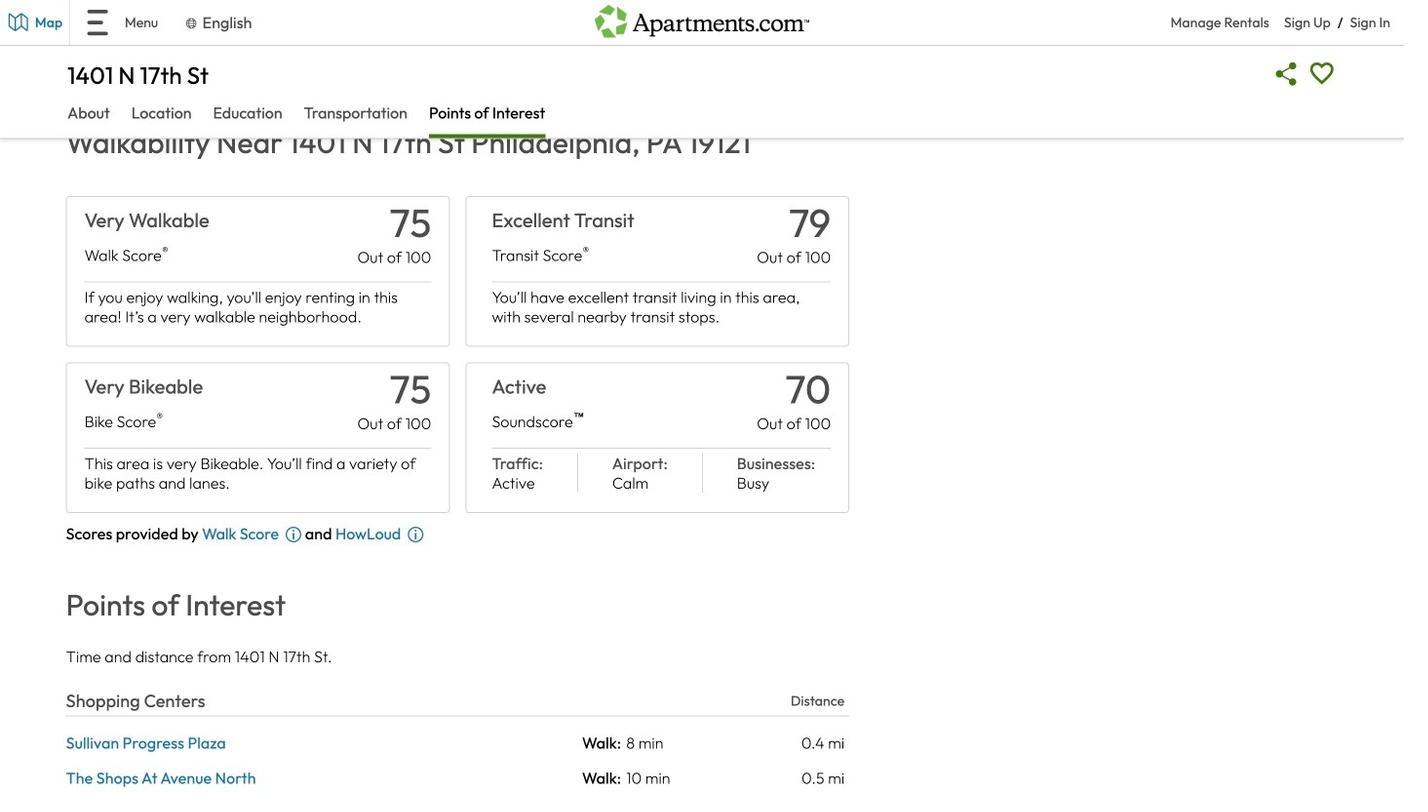 Task type: describe. For each thing, give the bounding box(es) containing it.
apartments.com logo image
[[595, 0, 810, 37]]

trenton mercer image
[[179, 77, 275, 104]]



Task type: vqa. For each thing, say whether or not it's contained in the screenshot.
THE LUCKILY,
no



Task type: locate. For each thing, give the bounding box(es) containing it.
share listing image
[[1270, 56, 1305, 92]]



